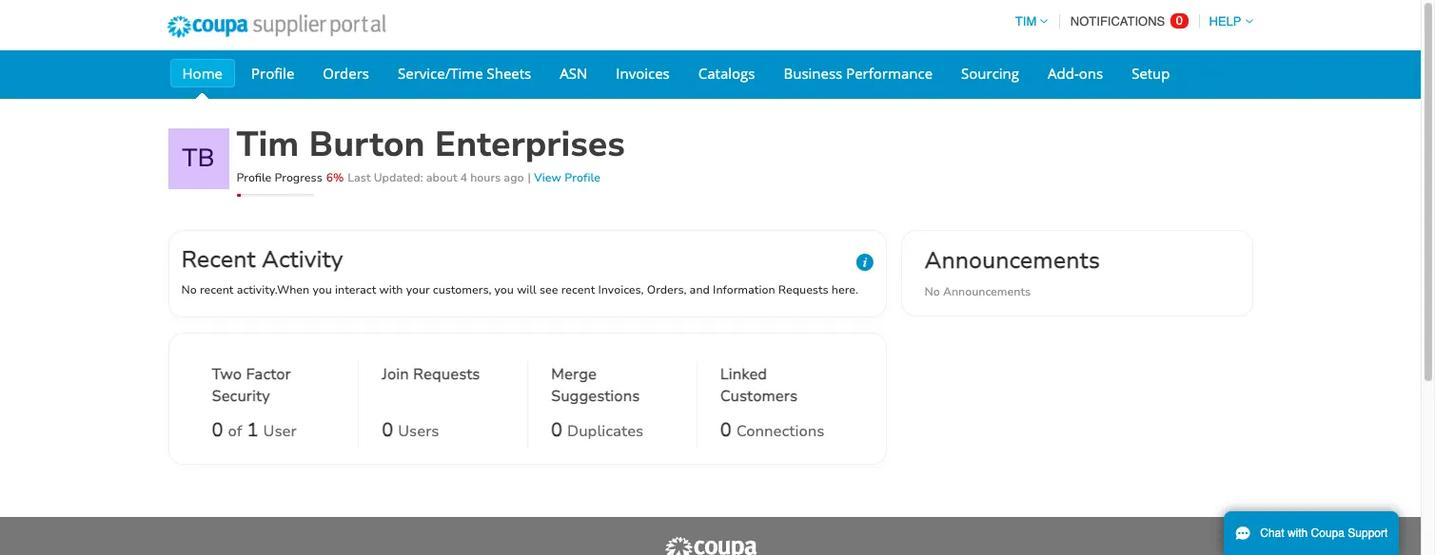 Task type: describe. For each thing, give the bounding box(es) containing it.
business performance link
[[771, 59, 945, 88]]

service/time sheets link
[[385, 59, 544, 88]]

enterprises
[[435, 122, 625, 168]]

tb image
[[168, 128, 229, 189]]

setup
[[1132, 64, 1170, 83]]

|
[[528, 170, 531, 186]]

see
[[540, 283, 558, 298]]

add-ons link
[[1036, 59, 1116, 88]]

merge
[[551, 365, 597, 386]]

view
[[534, 170, 561, 186]]

catalogs
[[698, 64, 755, 83]]

recent
[[181, 245, 256, 275]]

setup link
[[1119, 59, 1183, 88]]

coupa
[[1311, 527, 1345, 541]]

6%
[[326, 170, 344, 186]]

join requests link
[[382, 365, 480, 412]]

service/time
[[398, 64, 483, 83]]

chat
[[1260, 527, 1284, 541]]

join requests
[[382, 365, 480, 386]]

1 you from the left
[[313, 283, 332, 298]]

asn link
[[547, 59, 600, 88]]

0 vertical spatial announcements
[[925, 246, 1100, 276]]

business
[[784, 64, 843, 83]]

user
[[263, 422, 297, 443]]

linked
[[720, 365, 767, 386]]

chat with coupa support button
[[1224, 512, 1399, 556]]

0 vertical spatial coupa supplier portal image
[[154, 3, 399, 50]]

view profile link
[[534, 170, 601, 186]]

4
[[460, 170, 467, 186]]

profile right view
[[565, 170, 601, 186]]

recent activity
[[181, 245, 343, 275]]

no recent activity. when you interact with your customers, you will see recent invoices, orders, and information requests here.
[[181, 283, 858, 298]]

help
[[1209, 14, 1242, 29]]

progress
[[275, 170, 322, 186]]

sourcing
[[961, 64, 1019, 83]]

merge suggestions link
[[551, 365, 674, 412]]

0 of 1 user
[[212, 418, 297, 444]]

2 you from the left
[[495, 283, 514, 298]]

join
[[382, 365, 409, 386]]

0 horizontal spatial requests
[[413, 365, 480, 386]]

customers,
[[433, 283, 491, 298]]

two factor security link
[[212, 365, 335, 412]]

0 for 0 users
[[382, 418, 393, 444]]

announcements no announcements
[[925, 246, 1100, 300]]

interact
[[335, 283, 376, 298]]

tb
[[182, 142, 215, 175]]

last
[[348, 170, 371, 186]]

orders link
[[311, 59, 382, 88]]

1 vertical spatial coupa supplier portal image
[[663, 537, 758, 556]]

home
[[182, 64, 223, 83]]

orders,
[[647, 283, 687, 298]]

0 horizontal spatial no
[[181, 283, 197, 298]]

service/time sheets
[[398, 64, 531, 83]]

burton
[[309, 122, 425, 168]]

updated:
[[374, 170, 423, 186]]

will
[[517, 283, 537, 298]]

customers
[[720, 386, 798, 407]]

orders
[[323, 64, 369, 83]]

0 vertical spatial requests
[[778, 283, 829, 298]]



Task type: locate. For each thing, give the bounding box(es) containing it.
profile left the progress
[[237, 170, 272, 186]]

you right when
[[313, 283, 332, 298]]

navigation containing tim
[[1007, 3, 1253, 40]]

0 horizontal spatial you
[[313, 283, 332, 298]]

1 vertical spatial with
[[1288, 527, 1308, 541]]

3 0 from the left
[[551, 418, 562, 444]]

profile link
[[239, 59, 307, 88]]

0 duplicates
[[551, 418, 644, 444]]

0 horizontal spatial recent
[[200, 283, 234, 298]]

1 vertical spatial requests
[[413, 365, 480, 386]]

invoices link
[[604, 59, 682, 88]]

with right the "chat" at right
[[1288, 527, 1308, 541]]

recent down recent
[[200, 283, 234, 298]]

tim for tim burton enterprises profile progress 6% last updated: about 4 hours ago | view profile
[[237, 122, 299, 168]]

0 left duplicates
[[551, 418, 562, 444]]

with inside button
[[1288, 527, 1308, 541]]

0 for 0 of 1 user
[[212, 418, 223, 444]]

profile
[[251, 64, 294, 83], [237, 170, 272, 186], [565, 170, 601, 186]]

no right the 'here.'
[[925, 284, 940, 300]]

duplicates
[[567, 422, 644, 443]]

you
[[313, 283, 332, 298], [495, 283, 514, 298]]

home link
[[170, 59, 235, 88]]

users
[[398, 422, 439, 443]]

1 vertical spatial announcements
[[943, 284, 1031, 300]]

your
[[406, 283, 430, 298]]

1 horizontal spatial coupa supplier portal image
[[663, 537, 758, 556]]

recent
[[200, 283, 234, 298], [561, 283, 595, 298]]

performance
[[846, 64, 933, 83]]

tim for tim
[[1015, 14, 1037, 29]]

1 horizontal spatial no
[[925, 284, 940, 300]]

2 0 from the left
[[382, 418, 393, 444]]

0 horizontal spatial with
[[379, 283, 403, 298]]

1 horizontal spatial with
[[1288, 527, 1308, 541]]

asn
[[560, 64, 588, 83]]

0 connections
[[720, 418, 825, 444]]

with
[[379, 283, 403, 298], [1288, 527, 1308, 541]]

help link
[[1201, 14, 1253, 29]]

ago
[[504, 170, 524, 186]]

announcements
[[925, 246, 1100, 276], [943, 284, 1031, 300]]

ons
[[1079, 64, 1103, 83]]

two factor security
[[212, 365, 291, 407]]

0 horizontal spatial tim
[[237, 122, 299, 168]]

business performance
[[784, 64, 933, 83]]

requests
[[778, 283, 829, 298], [413, 365, 480, 386]]

0 left of
[[212, 418, 223, 444]]

1 horizontal spatial requests
[[778, 283, 829, 298]]

1
[[247, 418, 258, 444]]

recent right see
[[561, 283, 595, 298]]

1 vertical spatial tim
[[237, 122, 299, 168]]

catalogs link
[[686, 59, 768, 88]]

two
[[212, 365, 242, 386]]

tim up the progress
[[237, 122, 299, 168]]

you left will
[[495, 283, 514, 298]]

with left your
[[379, 283, 403, 298]]

add-ons
[[1048, 64, 1103, 83]]

0 vertical spatial with
[[379, 283, 403, 298]]

linked customers
[[720, 365, 798, 407]]

tim link
[[1007, 14, 1048, 29]]

sheets
[[487, 64, 531, 83]]

1 horizontal spatial tim
[[1015, 14, 1037, 29]]

suggestions
[[551, 386, 640, 407]]

requests right the join
[[413, 365, 480, 386]]

hours
[[470, 170, 501, 186]]

no
[[181, 283, 197, 298], [925, 284, 940, 300]]

information
[[713, 283, 775, 298]]

tim inside the tim burton enterprises profile progress 6% last updated: about 4 hours ago | view profile
[[237, 122, 299, 168]]

add-
[[1048, 64, 1079, 83]]

of
[[228, 422, 242, 443]]

tim
[[1015, 14, 1037, 29], [237, 122, 299, 168]]

sourcing link
[[949, 59, 1032, 88]]

support
[[1348, 527, 1388, 541]]

activity
[[262, 245, 343, 275]]

requests left the 'here.'
[[778, 283, 829, 298]]

tim up "sourcing"
[[1015, 14, 1037, 29]]

tim burton enterprises profile progress 6% last updated: about 4 hours ago | view profile
[[237, 122, 625, 186]]

0 for 0 connections
[[720, 418, 732, 444]]

connections
[[736, 422, 825, 443]]

factor
[[246, 365, 291, 386]]

notifications link
[[1063, 3, 1192, 40]]

no inside the announcements no announcements
[[925, 284, 940, 300]]

1 horizontal spatial recent
[[561, 283, 595, 298]]

navigation
[[1007, 3, 1253, 40]]

linked customers link
[[720, 365, 843, 412]]

0
[[212, 418, 223, 444], [382, 418, 393, 444], [551, 418, 562, 444], [720, 418, 732, 444]]

about
[[426, 170, 457, 186]]

additional information image
[[856, 254, 873, 271]]

4 0 from the left
[[720, 418, 732, 444]]

coupa supplier portal image
[[154, 3, 399, 50], [663, 537, 758, 556]]

and
[[690, 283, 710, 298]]

0 users
[[382, 418, 439, 444]]

here.
[[832, 283, 858, 298]]

announcements inside the announcements no announcements
[[943, 284, 1031, 300]]

0 down customers
[[720, 418, 732, 444]]

merge suggestions
[[551, 365, 640, 407]]

0 for 0 duplicates
[[551, 418, 562, 444]]

0 left users
[[382, 418, 393, 444]]

1 recent from the left
[[200, 283, 234, 298]]

0 vertical spatial tim
[[1015, 14, 1037, 29]]

invoices
[[616, 64, 670, 83]]

0 horizontal spatial coupa supplier portal image
[[154, 3, 399, 50]]

when
[[277, 283, 310, 298]]

chat with coupa support
[[1260, 527, 1388, 541]]

invoices,
[[598, 283, 644, 298]]

1 0 from the left
[[212, 418, 223, 444]]

profile right home link
[[251, 64, 294, 83]]

security
[[212, 386, 270, 407]]

activity.
[[237, 283, 277, 298]]

notifications
[[1071, 14, 1169, 29]]

1 horizontal spatial you
[[495, 283, 514, 298]]

no down recent
[[181, 283, 197, 298]]

2 recent from the left
[[561, 283, 595, 298]]



Task type: vqa. For each thing, say whether or not it's contained in the screenshot.


